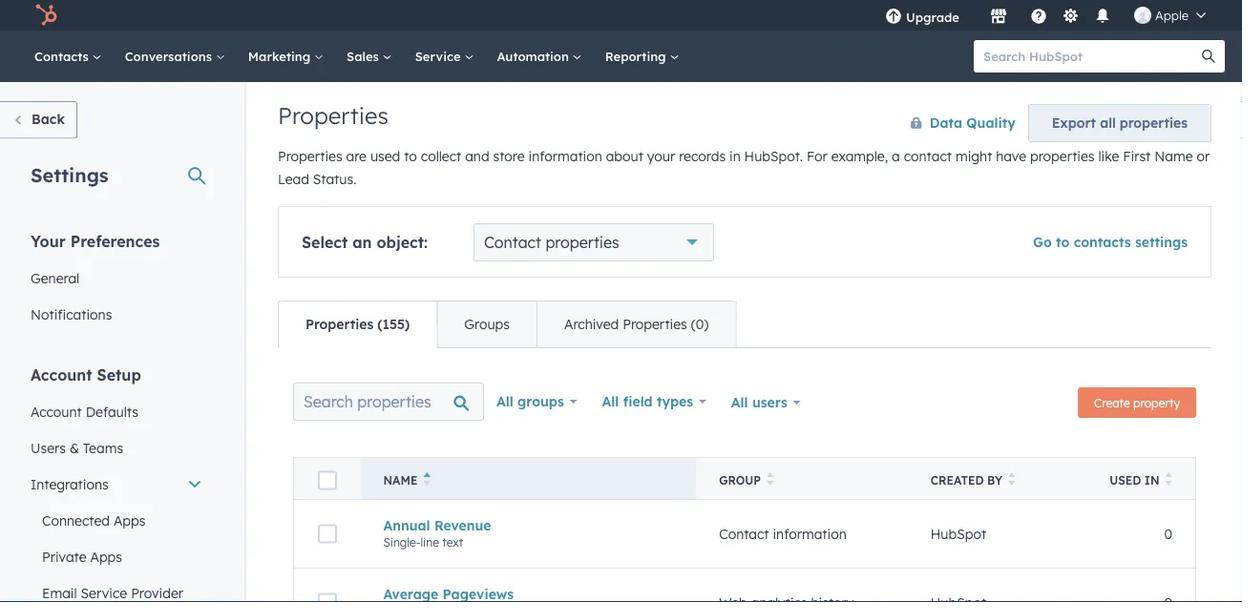 Task type: vqa. For each thing, say whether or not it's contained in the screenshot.
PROPERTIES ARE USED TO COLLECT AND STORE INFORMATION ABOUT YOUR RECORDS IN HUBSPOT. FOR EXAMPLE, A CONTACT MIGHT HAVE PROPERTIES LIKE FIRST NAME OR LEAD STATUS.
yes



Task type: locate. For each thing, give the bounding box(es) containing it.
menu
[[872, 0, 1220, 31]]

all inside "popup button"
[[732, 395, 749, 411]]

0 horizontal spatial contact
[[484, 233, 542, 252]]

0 horizontal spatial all
[[497, 394, 514, 410]]

press to sort. element for group
[[767, 473, 774, 489]]

2 press to sort. element from the left
[[1009, 473, 1016, 489]]

line
[[421, 536, 439, 550]]

2 press to sort. image from the left
[[1009, 473, 1016, 486]]

used
[[1110, 474, 1142, 488]]

properties up are
[[278, 101, 389, 130]]

an
[[353, 233, 372, 252]]

2 horizontal spatial press to sort. element
[[1166, 473, 1173, 489]]

1 horizontal spatial press to sort. image
[[1009, 473, 1016, 486]]

1 press to sort. image from the left
[[767, 473, 774, 486]]

tab panel
[[278, 348, 1212, 603]]

used in
[[1110, 474, 1160, 488]]

to right used
[[404, 148, 417, 165]]

information inside the properties are used to collect and store information about your records in hubspot. for example, a contact might have properties like first name or lead status.
[[529, 148, 603, 165]]

used in button
[[1082, 458, 1196, 500]]

0 horizontal spatial press to sort. image
[[767, 473, 774, 486]]

data quality button
[[891, 104, 1017, 142]]

press to sort. image for created by
[[1009, 473, 1016, 486]]

properties
[[278, 101, 389, 130], [278, 148, 343, 165], [306, 316, 374, 333], [623, 316, 688, 333]]

settings
[[1136, 234, 1188, 251]]

3 press to sort. element from the left
[[1166, 473, 1173, 489]]

1 horizontal spatial contact
[[719, 526, 769, 543]]

properties up lead
[[278, 148, 343, 165]]

press to sort. element for used in
[[1166, 473, 1173, 489]]

information down group 'button'
[[773, 526, 847, 543]]

press to sort. element inside group 'button'
[[767, 473, 774, 489]]

properties left (155)
[[306, 316, 374, 333]]

in
[[1145, 474, 1160, 488]]

1 horizontal spatial all
[[602, 394, 619, 410]]

tab panel containing all groups
[[278, 348, 1212, 603]]

0 horizontal spatial service
[[81, 585, 127, 602]]

or
[[1197, 148, 1210, 165]]

2 vertical spatial properties
[[546, 233, 620, 252]]

apps down integrations button in the left of the page
[[114, 512, 146, 529]]

back
[[32, 111, 65, 128]]

1 horizontal spatial service
[[415, 48, 465, 64]]

groups
[[518, 394, 564, 410]]

connected apps link
[[19, 503, 214, 539]]

0 vertical spatial properties
[[1120, 115, 1188, 131]]

press to sort. element right "group"
[[767, 473, 774, 489]]

menu containing apple
[[872, 0, 1220, 31]]

are
[[346, 148, 367, 165]]

account for account setup
[[31, 365, 92, 384]]

might
[[956, 148, 993, 165]]

export all properties button
[[1029, 104, 1212, 142]]

go to contacts settings button
[[1034, 234, 1188, 251]]

users & teams
[[31, 440, 123, 457]]

1 horizontal spatial properties
[[1031, 148, 1095, 165]]

properties inside the properties are used to collect and store information about your records in hubspot. for example, a contact might have properties like first name or lead status.
[[1031, 148, 1095, 165]]

0 vertical spatial apps
[[114, 512, 146, 529]]

all for all groups
[[497, 394, 514, 410]]

conversations
[[125, 48, 216, 64]]

0 horizontal spatial information
[[529, 148, 603, 165]]

all groups
[[497, 394, 564, 410]]

properties inside properties (155) link
[[306, 316, 374, 333]]

2 horizontal spatial all
[[732, 395, 749, 411]]

1 press to sort. element from the left
[[767, 473, 774, 489]]

contact
[[904, 148, 952, 165]]

0 horizontal spatial name
[[384, 474, 418, 488]]

contact down "group"
[[719, 526, 769, 543]]

&
[[70, 440, 79, 457]]

properties
[[1120, 115, 1188, 131], [1031, 148, 1095, 165], [546, 233, 620, 252]]

integrations
[[31, 476, 109, 493]]

groups link
[[437, 302, 537, 348]]

account up users
[[31, 404, 82, 420]]

properties up archived
[[546, 233, 620, 252]]

setup
[[97, 365, 141, 384]]

properties for properties (155)
[[306, 316, 374, 333]]

1 vertical spatial name
[[384, 474, 418, 488]]

0 vertical spatial contact
[[484, 233, 542, 252]]

archived properties (0)
[[565, 316, 709, 333]]

hubspot
[[931, 526, 987, 543]]

1 vertical spatial properties
[[1031, 148, 1095, 165]]

press to sort. image inside group 'button'
[[767, 473, 774, 486]]

select an object:
[[302, 233, 428, 252]]

data quality
[[930, 115, 1016, 131]]

properties inside export all properties button
[[1120, 115, 1188, 131]]

properties for properties
[[278, 101, 389, 130]]

1 vertical spatial apps
[[90, 549, 122, 565]]

service down private apps link at the left bottom of page
[[81, 585, 127, 602]]

name left ascending sort. press to sort descending. element
[[384, 474, 418, 488]]

apps for private apps
[[90, 549, 122, 565]]

0 vertical spatial account
[[31, 365, 92, 384]]

contact
[[484, 233, 542, 252], [719, 526, 769, 543]]

name left the "or"
[[1155, 148, 1194, 165]]

0
[[1165, 526, 1173, 543]]

service
[[415, 48, 465, 64], [81, 585, 127, 602]]

select
[[302, 233, 348, 252]]

0 vertical spatial name
[[1155, 148, 1194, 165]]

all field types button
[[590, 383, 719, 421]]

0 horizontal spatial properties
[[546, 233, 620, 252]]

contact up groups
[[484, 233, 542, 252]]

properties left (0)
[[623, 316, 688, 333]]

press to sort. element inside used in button
[[1166, 473, 1173, 489]]

information
[[529, 148, 603, 165], [773, 526, 847, 543]]

email service provider
[[42, 585, 183, 602]]

go to contacts settings
[[1034, 234, 1188, 251]]

contacts
[[1074, 234, 1132, 251]]

0 horizontal spatial press to sort. element
[[767, 473, 774, 489]]

press to sort. element inside created by button
[[1009, 473, 1016, 489]]

0 vertical spatial service
[[415, 48, 465, 64]]

1 vertical spatial service
[[81, 585, 127, 602]]

teams
[[83, 440, 123, 457]]

to
[[404, 148, 417, 165], [1057, 234, 1070, 251]]

hubspot image
[[34, 4, 57, 27]]

press to sort. image right by
[[1009, 473, 1016, 486]]

1 vertical spatial account
[[31, 404, 82, 420]]

all left users
[[732, 395, 749, 411]]

1 horizontal spatial information
[[773, 526, 847, 543]]

properties (155) link
[[279, 302, 437, 348]]

data
[[930, 115, 963, 131]]

information right store on the left of the page
[[529, 148, 603, 165]]

press to sort. element
[[767, 473, 774, 489], [1009, 473, 1016, 489], [1166, 473, 1173, 489]]

all
[[497, 394, 514, 410], [602, 394, 619, 410], [732, 395, 749, 411]]

notifications button
[[1087, 0, 1120, 31]]

private
[[42, 549, 87, 565]]

1 vertical spatial contact
[[719, 526, 769, 543]]

tab list
[[278, 301, 737, 349]]

apple button
[[1123, 0, 1218, 31]]

2 horizontal spatial properties
[[1120, 115, 1188, 131]]

press to sort. image
[[1166, 473, 1173, 486]]

press to sort. element right in
[[1166, 473, 1173, 489]]

to right go
[[1057, 234, 1070, 251]]

service right sales link
[[415, 48, 465, 64]]

press to sort. image right "group"
[[767, 473, 774, 486]]

1 horizontal spatial press to sort. element
[[1009, 473, 1016, 489]]

hubspot.
[[745, 148, 803, 165]]

account up account defaults
[[31, 365, 92, 384]]

help button
[[1023, 0, 1056, 31]]

reporting link
[[594, 31, 691, 82]]

integrations button
[[19, 467, 214, 503]]

1 horizontal spatial name
[[1155, 148, 1194, 165]]

search button
[[1193, 40, 1226, 73]]

properties for properties are used to collect and store information about your records in hubspot. for example, a contact might have properties like first name or lead status.
[[278, 148, 343, 165]]

press to sort. element right by
[[1009, 473, 1016, 489]]

upgrade image
[[885, 9, 903, 26]]

1 account from the top
[[31, 365, 92, 384]]

field
[[623, 394, 653, 410]]

1 horizontal spatial to
[[1057, 234, 1070, 251]]

in
[[730, 148, 741, 165]]

0 vertical spatial to
[[404, 148, 417, 165]]

property
[[1134, 396, 1181, 410]]

properties down 'export'
[[1031, 148, 1095, 165]]

apps
[[114, 512, 146, 529], [90, 549, 122, 565]]

lead
[[278, 171, 309, 188]]

your preferences
[[31, 232, 160, 251]]

press to sort. image inside created by button
[[1009, 473, 1016, 486]]

quality
[[967, 115, 1016, 131]]

like
[[1099, 148, 1120, 165]]

your
[[31, 232, 66, 251]]

created
[[931, 474, 984, 488]]

press to sort. image
[[767, 473, 774, 486], [1009, 473, 1016, 486]]

apps up email service provider link
[[90, 549, 122, 565]]

properties inside the properties are used to collect and store information about your records in hubspot. for example, a contact might have properties like first name or lead status.
[[278, 148, 343, 165]]

0 horizontal spatial to
[[404, 148, 417, 165]]

account
[[31, 365, 92, 384], [31, 404, 82, 420]]

contact inside contact properties popup button
[[484, 233, 542, 252]]

name
[[1155, 148, 1194, 165], [384, 474, 418, 488]]

properties up first
[[1120, 115, 1188, 131]]

private apps link
[[19, 539, 214, 576]]

all left field
[[602, 394, 619, 410]]

ascending sort. press to sort descending. image
[[424, 473, 431, 486]]

preferences
[[70, 232, 160, 251]]

created by
[[931, 474, 1003, 488]]

all left groups
[[497, 394, 514, 410]]

1 vertical spatial information
[[773, 526, 847, 543]]

0 vertical spatial information
[[529, 148, 603, 165]]

2 account from the top
[[31, 404, 82, 420]]

account setup element
[[19, 364, 214, 603]]

contact inside tab panel
[[719, 526, 769, 543]]



Task type: describe. For each thing, give the bounding box(es) containing it.
1 vertical spatial to
[[1057, 234, 1070, 251]]

create property button
[[1079, 388, 1197, 418]]

upgrade
[[906, 9, 960, 25]]

contact for contact properties
[[484, 233, 542, 252]]

marketing link
[[237, 31, 335, 82]]

contact for contact information
[[719, 526, 769, 543]]

general
[[31, 270, 80, 287]]

connected apps
[[42, 512, 146, 529]]

by
[[988, 474, 1003, 488]]

notifications link
[[19, 297, 214, 333]]

marketing
[[248, 48, 314, 64]]

name inside button
[[384, 474, 418, 488]]

hubspot link
[[23, 4, 72, 27]]

account defaults link
[[19, 394, 214, 430]]

properties inside contact properties popup button
[[546, 233, 620, 252]]

bob builder image
[[1135, 7, 1152, 24]]

Search search field
[[293, 383, 484, 421]]

(155)
[[378, 316, 410, 333]]

to inside the properties are used to collect and store information about your records in hubspot. for example, a contact might have properties like first name or lead status.
[[404, 148, 417, 165]]

group button
[[697, 458, 908, 500]]

marketplaces image
[[991, 9, 1008, 26]]

all for all users
[[732, 395, 749, 411]]

status.
[[313, 171, 357, 188]]

ascending sort. press to sort descending. element
[[424, 473, 431, 489]]

account for account defaults
[[31, 404, 82, 420]]

a
[[892, 148, 901, 165]]

reporting
[[605, 48, 670, 64]]

connected
[[42, 512, 110, 529]]

name inside the properties are used to collect and store information about your records in hubspot. for example, a contact might have properties like first name or lead status.
[[1155, 148, 1194, 165]]

apple
[[1156, 7, 1189, 23]]

about
[[606, 148, 644, 165]]

all users button
[[719, 383, 813, 423]]

export all properties
[[1053, 115, 1188, 131]]

defaults
[[86, 404, 138, 420]]

annual revenue button
[[384, 517, 674, 534]]

private apps
[[42, 549, 122, 565]]

all field types
[[602, 394, 694, 410]]

records
[[679, 148, 726, 165]]

annual revenue single-line text
[[384, 517, 492, 550]]

(0)
[[691, 316, 709, 333]]

properties inside archived properties (0) link
[[623, 316, 688, 333]]

information inside tab panel
[[773, 526, 847, 543]]

have
[[997, 148, 1027, 165]]

contacts
[[34, 48, 92, 64]]

press to sort. image for group
[[767, 473, 774, 486]]

email
[[42, 585, 77, 602]]

all for all field types
[[602, 394, 619, 410]]

your
[[647, 148, 676, 165]]

all groups button
[[484, 383, 590, 421]]

and
[[465, 148, 490, 165]]

example,
[[832, 148, 889, 165]]

name button
[[361, 458, 697, 500]]

settings
[[31, 163, 108, 187]]

tab list containing properties (155)
[[278, 301, 737, 349]]

archived properties (0) link
[[537, 302, 736, 348]]

go
[[1034, 234, 1052, 251]]

back link
[[0, 101, 77, 139]]

conversations link
[[113, 31, 237, 82]]

Search HubSpot search field
[[974, 40, 1208, 73]]

contact properties
[[484, 233, 620, 252]]

revenue
[[435, 517, 492, 534]]

account setup
[[31, 365, 141, 384]]

collect
[[421, 148, 462, 165]]

text
[[442, 536, 464, 550]]

settings image
[[1063, 8, 1080, 25]]

used
[[371, 148, 401, 165]]

account defaults
[[31, 404, 138, 420]]

automation
[[497, 48, 573, 64]]

help image
[[1031, 9, 1048, 26]]

settings link
[[1059, 5, 1083, 25]]

object:
[[377, 233, 428, 252]]

your preferences element
[[19, 231, 214, 333]]

create
[[1095, 396, 1131, 410]]

store
[[493, 148, 525, 165]]

search image
[[1203, 50, 1216, 63]]

press to sort. element for created by
[[1009, 473, 1016, 489]]

email service provider link
[[19, 576, 214, 603]]

notifications
[[31, 306, 112, 323]]

first
[[1124, 148, 1151, 165]]

contact properties button
[[474, 224, 715, 262]]

service link
[[404, 31, 486, 82]]

notifications image
[[1095, 9, 1112, 26]]

automation link
[[486, 31, 594, 82]]

annual
[[384, 517, 430, 534]]

general link
[[19, 260, 214, 297]]

sales link
[[335, 31, 404, 82]]

service inside account setup element
[[81, 585, 127, 602]]

marketplaces button
[[979, 0, 1019, 31]]

apps for connected apps
[[114, 512, 146, 529]]

contact information
[[719, 526, 847, 543]]

users
[[31, 440, 66, 457]]

for
[[807, 148, 828, 165]]

archived
[[565, 316, 619, 333]]

all users
[[732, 395, 788, 411]]

types
[[657, 394, 694, 410]]



